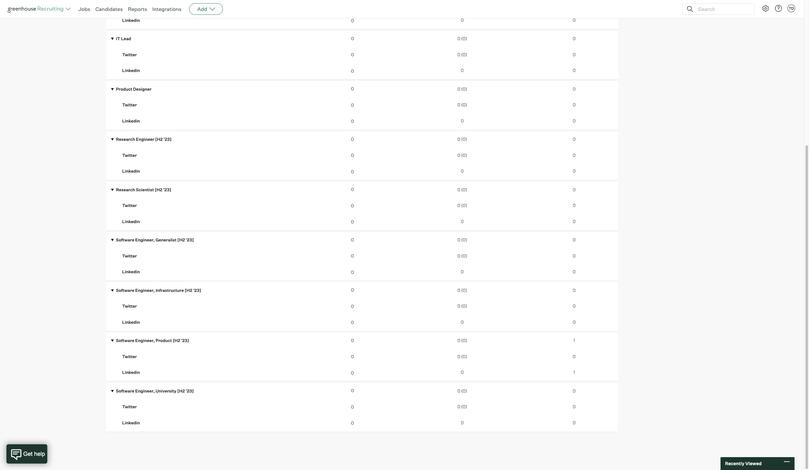 Task type: vqa. For each thing, say whether or not it's contained in the screenshot.
fourth 0 link from the bottom of the page
yes



Task type: locate. For each thing, give the bounding box(es) containing it.
infrastructure
[[156, 288, 184, 293]]

0 (0)
[[458, 36, 468, 41], [458, 52, 468, 57], [458, 87, 468, 92], [458, 102, 468, 108], [458, 137, 468, 142], [458, 153, 468, 158], [458, 187, 468, 192], [458, 203, 468, 208], [458, 238, 468, 243], [458, 254, 468, 259], [458, 288, 468, 293], [458, 304, 468, 309], [458, 339, 468, 344], [458, 354, 468, 360], [458, 389, 468, 394], [458, 405, 468, 410]]

1 vertical spatial research
[[116, 187, 135, 192]]

8 linkedin from the top
[[122, 370, 140, 376]]

linkedin
[[122, 18, 140, 23], [122, 68, 140, 73], [122, 118, 140, 124], [122, 169, 140, 174], [122, 219, 140, 224], [122, 270, 140, 275], [122, 320, 140, 325], [122, 370, 140, 376], [122, 421, 140, 426]]

twitter
[[122, 2, 137, 7], [122, 52, 137, 57], [122, 102, 137, 108], [122, 153, 137, 158], [122, 203, 137, 208], [122, 254, 137, 259], [122, 304, 137, 309], [122, 354, 137, 360], [122, 405, 137, 410]]

13 0 link from the top
[[351, 219, 354, 225]]

'23] for infrastructure
[[193, 288, 201, 293]]

[h2
[[155, 137, 163, 142], [155, 187, 163, 192], [178, 238, 185, 243], [185, 288, 192, 293], [173, 339, 180, 344], [178, 389, 185, 394]]

9 linkedin from the top
[[122, 421, 140, 426]]

9 twitter from the top
[[122, 405, 137, 410]]

0
[[461, 18, 464, 23], [573, 18, 576, 23], [351, 18, 354, 23], [351, 36, 354, 41], [458, 36, 461, 41], [573, 36, 576, 41], [351, 52, 354, 57], [458, 52, 461, 57], [573, 52, 576, 57], [461, 68, 464, 73], [573, 68, 576, 73], [351, 68, 354, 74], [351, 86, 354, 92], [458, 87, 461, 92], [573, 87, 576, 92], [351, 102, 354, 108], [458, 102, 461, 108], [573, 102, 576, 108], [461, 118, 464, 124], [573, 118, 576, 124], [351, 119, 354, 124], [351, 136, 354, 142], [458, 137, 461, 142], [573, 137, 576, 142], [351, 153, 354, 158], [458, 153, 461, 158], [573, 153, 576, 158], [461, 169, 464, 174], [573, 169, 576, 174], [351, 169, 354, 174], [351, 187, 354, 192], [458, 187, 461, 192], [573, 187, 576, 192], [351, 203, 354, 209], [458, 203, 461, 208], [573, 203, 576, 208], [461, 219, 464, 224], [573, 219, 576, 224], [351, 219, 354, 225], [351, 237, 354, 243], [458, 238, 461, 243], [573, 238, 576, 243], [351, 253, 354, 259], [458, 254, 461, 259], [573, 254, 576, 259], [461, 270, 464, 275], [573, 270, 576, 275], [351, 270, 354, 275], [351, 288, 354, 293], [458, 288, 461, 293], [573, 288, 576, 293], [351, 304, 354, 309], [458, 304, 461, 309], [573, 304, 576, 309], [461, 320, 464, 325], [573, 320, 576, 325], [351, 320, 354, 326], [351, 338, 354, 343], [458, 339, 461, 344], [351, 354, 354, 360], [458, 354, 461, 360], [573, 354, 576, 360], [461, 370, 464, 376], [351, 371, 354, 376], [351, 388, 354, 394], [458, 389, 461, 394], [573, 389, 576, 394], [351, 405, 354, 410], [458, 405, 461, 410], [573, 405, 576, 410], [461, 421, 464, 426], [573, 421, 576, 426], [351, 421, 354, 426]]

2 linkedin from the top
[[122, 68, 140, 73]]

17 0 link from the top
[[351, 288, 354, 293]]

11 (0) from the top
[[462, 288, 468, 293]]

0 0 0
[[351, 36, 354, 74], [573, 36, 576, 73], [351, 86, 354, 124], [573, 87, 576, 124], [351, 136, 354, 174], [573, 137, 576, 174], [351, 187, 354, 225], [573, 187, 576, 224], [351, 237, 354, 275], [573, 238, 576, 275], [351, 288, 354, 326], [573, 288, 576, 325], [351, 338, 354, 376], [351, 388, 354, 426], [573, 389, 576, 426]]

linkedin for research engineer [h2 '23]
[[122, 169, 140, 174]]

9 0 link from the top
[[351, 153, 354, 158]]

1 vertical spatial 1
[[574, 370, 576, 376]]

2 0 link from the top
[[351, 36, 354, 41]]

4 software from the top
[[116, 389, 134, 394]]

linkedin for software engineer, university [h2 '23]
[[122, 421, 140, 426]]

3 linkedin from the top
[[122, 118, 140, 124]]

integrations
[[152, 6, 182, 12]]

5 0 link from the top
[[351, 86, 354, 92]]

5 twitter from the top
[[122, 203, 137, 208]]

recently viewed
[[726, 462, 762, 467]]

3 0 (0) from the top
[[458, 87, 468, 92]]

software engineer, infrastructure [h2 '23]
[[115, 288, 201, 293]]

linkedin for product designer
[[122, 118, 140, 124]]

14 0 (0) from the top
[[458, 354, 468, 360]]

25 0 link from the top
[[351, 421, 354, 426]]

reports link
[[128, 6, 147, 12]]

20 0 link from the top
[[351, 338, 354, 343]]

24 0 link from the top
[[351, 405, 354, 410]]

4 linkedin from the top
[[122, 169, 140, 174]]

software for software engineer, product [h2 '23]
[[116, 339, 134, 344]]

1 horizontal spatial product
[[156, 339, 172, 344]]

Search text field
[[697, 4, 749, 14]]

4 engineer, from the top
[[135, 389, 155, 394]]

2 research from the top
[[116, 187, 135, 192]]

research left "scientist"
[[116, 187, 135, 192]]

0 vertical spatial 1
[[574, 339, 576, 344]]

18 0 link from the top
[[351, 304, 354, 309]]

twitter for it lead
[[122, 52, 137, 57]]

1 software from the top
[[116, 238, 134, 243]]

research for engineer
[[116, 137, 135, 142]]

23 0 link from the top
[[351, 388, 354, 394]]

product designer
[[115, 87, 152, 92]]

twitter for software engineer, university [h2 '23]
[[122, 405, 137, 410]]

1
[[574, 339, 576, 344], [574, 370, 576, 376]]

7 0 link from the top
[[351, 119, 354, 124]]

16 (0) from the top
[[462, 405, 468, 410]]

jobs link
[[79, 6, 90, 12]]

linkedin for it lead
[[122, 68, 140, 73]]

it
[[116, 36, 120, 41]]

linkedin for research scientist [h2 '23]
[[122, 219, 140, 224]]

7 linkedin from the top
[[122, 320, 140, 325]]

8 twitter from the top
[[122, 354, 137, 360]]

19 0 link from the top
[[351, 320, 354, 326]]

3 engineer, from the top
[[135, 339, 155, 344]]

7 twitter from the top
[[122, 304, 137, 309]]

8 0 link from the top
[[351, 136, 354, 142]]

2 software from the top
[[116, 288, 134, 293]]

integrations link
[[152, 6, 182, 12]]

software
[[116, 238, 134, 243], [116, 288, 134, 293], [116, 339, 134, 344], [116, 389, 134, 394]]

0 vertical spatial product
[[116, 87, 132, 92]]

university
[[156, 389, 177, 394]]

twitter for software engineer, generalist [h2 '23]
[[122, 254, 137, 259]]

scientist
[[136, 187, 154, 192]]

twitter for product designer
[[122, 102, 137, 108]]

2 engineer, from the top
[[135, 288, 155, 293]]

research left engineer
[[116, 137, 135, 142]]

1 research from the top
[[116, 137, 135, 142]]

7 0 (0) from the top
[[458, 187, 468, 192]]

2 twitter from the top
[[122, 52, 137, 57]]

4 (0) from the top
[[462, 102, 468, 108]]

21 0 link from the top
[[351, 354, 354, 360]]

5 linkedin from the top
[[122, 219, 140, 224]]

2 (0) from the top
[[462, 52, 468, 57]]

6 (0) from the top
[[462, 153, 468, 158]]

8 (0) from the top
[[462, 203, 468, 208]]

6 linkedin from the top
[[122, 270, 140, 275]]

3 software from the top
[[116, 339, 134, 344]]

6 twitter from the top
[[122, 254, 137, 259]]

engineer,
[[135, 238, 155, 243], [135, 288, 155, 293], [135, 339, 155, 344], [135, 389, 155, 394]]

candidates
[[95, 6, 123, 12]]

research
[[116, 137, 135, 142], [116, 187, 135, 192]]

9 0 (0) from the top
[[458, 238, 468, 243]]

'23]
[[164, 137, 172, 142], [163, 187, 171, 192], [186, 238, 194, 243], [193, 288, 201, 293], [181, 339, 189, 344], [186, 389, 194, 394]]

twitter for research scientist [h2 '23]
[[122, 203, 137, 208]]

4 0 (0) from the top
[[458, 102, 468, 108]]

it lead
[[115, 36, 131, 41]]

12 (0) from the top
[[462, 304, 468, 309]]

5 0 (0) from the top
[[458, 137, 468, 142]]

engineer, for generalist
[[135, 238, 155, 243]]

4 twitter from the top
[[122, 153, 137, 158]]

(0)
[[462, 36, 468, 41], [462, 52, 468, 57], [462, 87, 468, 92], [462, 102, 468, 108], [462, 137, 468, 142], [462, 153, 468, 158], [462, 187, 468, 192], [462, 203, 468, 208], [462, 238, 468, 243], [462, 254, 468, 259], [462, 288, 468, 293], [462, 304, 468, 309], [462, 339, 468, 344], [462, 354, 468, 360], [462, 389, 468, 394], [462, 405, 468, 410]]

software for software engineer, university [h2 '23]
[[116, 389, 134, 394]]

0 vertical spatial research
[[116, 137, 135, 142]]

0 link
[[351, 18, 354, 23], [351, 36, 354, 41], [351, 52, 354, 57], [351, 68, 354, 74], [351, 86, 354, 92], [351, 102, 354, 108], [351, 119, 354, 124], [351, 136, 354, 142], [351, 153, 354, 158], [351, 169, 354, 174], [351, 187, 354, 192], [351, 203, 354, 209], [351, 219, 354, 225], [351, 237, 354, 243], [351, 253, 354, 259], [351, 270, 354, 275], [351, 288, 354, 293], [351, 304, 354, 309], [351, 320, 354, 326], [351, 338, 354, 343], [351, 354, 354, 360], [351, 371, 354, 376], [351, 388, 354, 394], [351, 405, 354, 410], [351, 421, 354, 426]]

10 0 link from the top
[[351, 169, 354, 174]]

[h2 for generalist
[[178, 238, 185, 243]]

lead
[[121, 36, 131, 41]]

product
[[116, 87, 132, 92], [156, 339, 172, 344]]

linkedin for software engineer, product [h2 '23]
[[122, 370, 140, 376]]

3 twitter from the top
[[122, 102, 137, 108]]

engineer, for product
[[135, 339, 155, 344]]

1 engineer, from the top
[[135, 238, 155, 243]]

'23] for generalist
[[186, 238, 194, 243]]

2 0 (0) from the top
[[458, 52, 468, 57]]

13 0 (0) from the top
[[458, 339, 468, 344]]

16 0 link from the top
[[351, 270, 354, 275]]



Task type: describe. For each thing, give the bounding box(es) containing it.
15 (0) from the top
[[462, 389, 468, 394]]

software engineer, product [h2 '23]
[[115, 339, 189, 344]]

twitter for research engineer [h2 '23]
[[122, 153, 137, 158]]

16 0 (0) from the top
[[458, 405, 468, 410]]

research scientist [h2 '23]
[[115, 187, 171, 192]]

12 0 link from the top
[[351, 203, 354, 209]]

14 0 link from the top
[[351, 237, 354, 243]]

15 0 link from the top
[[351, 253, 354, 259]]

1 linkedin from the top
[[122, 18, 140, 23]]

5 (0) from the top
[[462, 137, 468, 142]]

1 vertical spatial product
[[156, 339, 172, 344]]

9 (0) from the top
[[462, 238, 468, 243]]

[h2 for infrastructure
[[185, 288, 192, 293]]

12 0 (0) from the top
[[458, 304, 468, 309]]

linkedin for software engineer, infrastructure [h2 '23]
[[122, 320, 140, 325]]

viewed
[[746, 462, 762, 467]]

engineer, for infrastructure
[[135, 288, 155, 293]]

engineer
[[136, 137, 154, 142]]

software engineer, generalist [h2 '23]
[[115, 238, 194, 243]]

add button
[[189, 3, 223, 15]]

1 (0) from the top
[[462, 36, 468, 41]]

3 (0) from the top
[[462, 87, 468, 92]]

configure image
[[763, 5, 770, 12]]

13 (0) from the top
[[462, 339, 468, 344]]

recently
[[726, 462, 745, 467]]

3 0 link from the top
[[351, 52, 354, 57]]

11 0 (0) from the top
[[458, 288, 468, 293]]

generalist
[[156, 238, 177, 243]]

22 0 link from the top
[[351, 371, 354, 376]]

td button
[[788, 5, 796, 12]]

engineer, for university
[[135, 389, 155, 394]]

10 (0) from the top
[[462, 254, 468, 259]]

twitter for software engineer, product [h2 '23]
[[122, 354, 137, 360]]

1 0 1
[[573, 339, 576, 376]]

'23] for university
[[186, 389, 194, 394]]

twitter for software engineer, infrastructure [h2 '23]
[[122, 304, 137, 309]]

10 0 (0) from the top
[[458, 254, 468, 259]]

linkedin for software engineer, generalist [h2 '23]
[[122, 270, 140, 275]]

research for scientist
[[116, 187, 135, 192]]

td button
[[787, 3, 797, 14]]

14 (0) from the top
[[462, 354, 468, 360]]

candidates link
[[95, 6, 123, 12]]

jobs
[[79, 6, 90, 12]]

add
[[197, 6, 207, 12]]

6 0 (0) from the top
[[458, 153, 468, 158]]

11 0 link from the top
[[351, 187, 354, 192]]

4 0 link from the top
[[351, 68, 354, 74]]

7 (0) from the top
[[462, 187, 468, 192]]

1 twitter from the top
[[122, 2, 137, 7]]

reports
[[128, 6, 147, 12]]

2 1 from the top
[[574, 370, 576, 376]]

[h2 for product
[[173, 339, 180, 344]]

[h2 for university
[[178, 389, 185, 394]]

1 1 from the top
[[574, 339, 576, 344]]

0 horizontal spatial product
[[116, 87, 132, 92]]

software engineer, university [h2 '23]
[[115, 389, 194, 394]]

research engineer [h2 '23]
[[115, 137, 172, 142]]

'23] for product
[[181, 339, 189, 344]]

1 0 (0) from the top
[[458, 36, 468, 41]]

td
[[790, 6, 795, 11]]

software for software engineer, infrastructure [h2 '23]
[[116, 288, 134, 293]]

15 0 (0) from the top
[[458, 389, 468, 394]]

greenhouse recruiting image
[[8, 5, 66, 13]]

8 0 (0) from the top
[[458, 203, 468, 208]]

software for software engineer, generalist [h2 '23]
[[116, 238, 134, 243]]

1 0 link from the top
[[351, 18, 354, 23]]

designer
[[133, 87, 152, 92]]

6 0 link from the top
[[351, 102, 354, 108]]



